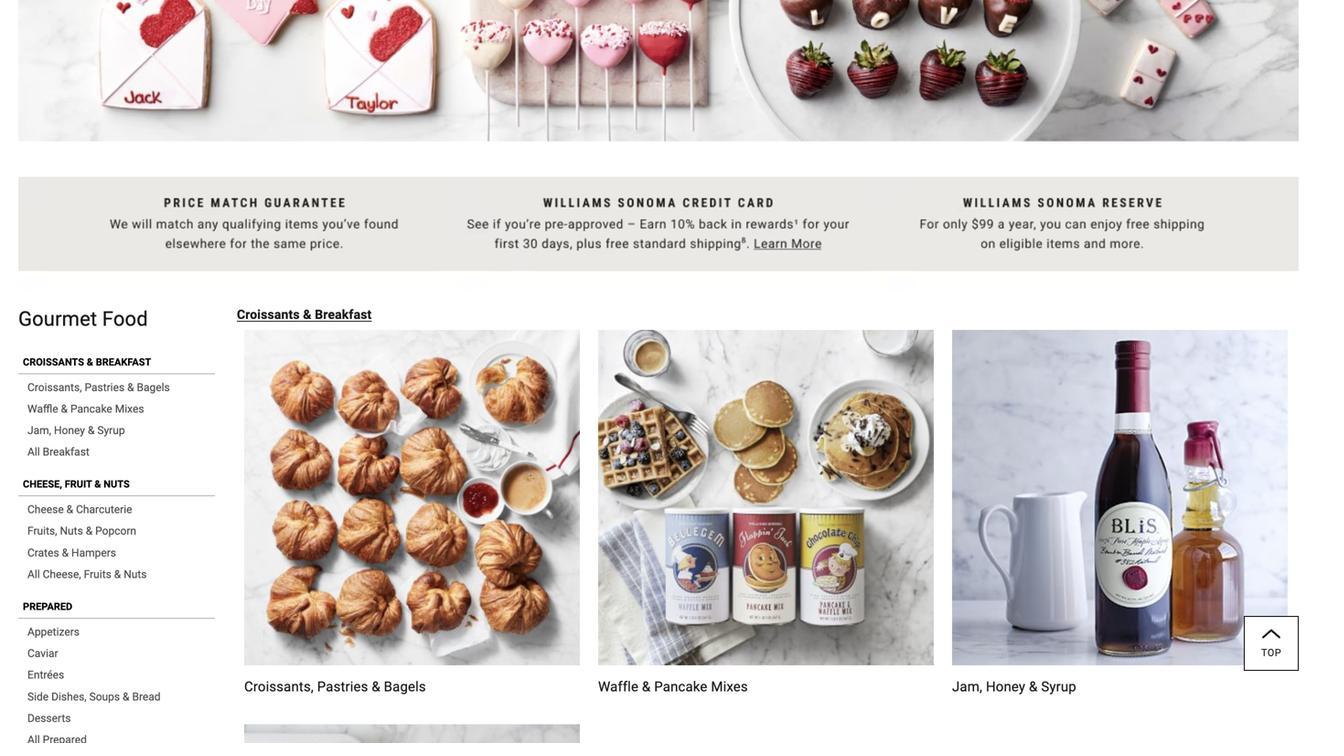 Task type: locate. For each thing, give the bounding box(es) containing it.
mixes
[[115, 403, 144, 416], [711, 679, 748, 695]]

charcuterie
[[76, 504, 132, 517]]

0 vertical spatial jam,
[[27, 424, 51, 437]]

croissants down the price match garuntee "image"
[[237, 307, 300, 322]]

croissants,
[[27, 381, 82, 394], [244, 679, 314, 695]]

&
[[303, 307, 312, 322], [87, 357, 93, 368], [127, 381, 134, 394], [61, 403, 68, 416], [88, 424, 95, 437], [94, 479, 101, 491], [66, 504, 73, 517], [86, 525, 93, 538], [62, 547, 69, 560], [114, 569, 121, 581], [372, 679, 380, 695], [642, 679, 651, 695], [1029, 679, 1038, 695], [123, 691, 129, 704]]

1 vertical spatial syrup
[[1041, 679, 1077, 695]]

2 all from the top
[[27, 569, 40, 581]]

0 horizontal spatial bagels
[[137, 381, 170, 394]]

all up cheese, fruit & nuts link
[[27, 446, 40, 459]]

all
[[27, 446, 40, 459], [27, 569, 40, 581]]

0 vertical spatial syrup
[[97, 424, 125, 437]]

all inside 'croissants, pastries & bagels waffle & pancake mixes jam, honey & syrup all breakfast'
[[27, 446, 40, 459]]

0 vertical spatial cheese,
[[23, 479, 62, 491]]

1 horizontal spatial waffle & pancake mixes link
[[598, 330, 934, 696]]

1 all from the top
[[27, 446, 40, 459]]

pastries up the all breakfast image
[[317, 679, 368, 695]]

jam, honey & syrup link for leftmost croissants, pastries & bagels link
[[18, 421, 215, 443]]

1 vertical spatial croissants
[[23, 357, 84, 368]]

0 vertical spatial mixes
[[115, 403, 144, 416]]

1 vertical spatial croissants & breakfast link
[[23, 357, 151, 368]]

bagels inside 'croissants, pastries & bagels waffle & pancake mixes jam, honey & syrup all breakfast'
[[137, 381, 170, 394]]

pastries
[[85, 381, 125, 394], [317, 679, 368, 695]]

gourmet
[[18, 307, 97, 331]]

side
[[27, 691, 49, 704]]

1 horizontal spatial mixes
[[711, 679, 748, 695]]

0 vertical spatial pastries
[[85, 381, 125, 394]]

honey
[[54, 424, 85, 437], [986, 679, 1026, 695]]

waffle &amp; pancake mixes image
[[598, 330, 934, 666]]

2 horizontal spatial breakfast
[[315, 307, 372, 322]]

bagels
[[137, 381, 170, 394], [384, 679, 426, 695]]

2 vertical spatial breakfast
[[43, 446, 89, 459]]

1 vertical spatial pancake
[[654, 679, 708, 695]]

bread
[[132, 691, 161, 704]]

1 vertical spatial croissants & breakfast
[[23, 357, 151, 368]]

croissants, inside croissants, pastries & bagels link
[[244, 679, 314, 695]]

crates
[[27, 547, 59, 560]]

0 vertical spatial pancake
[[70, 403, 112, 416]]

0 horizontal spatial jam,
[[27, 424, 51, 437]]

1 vertical spatial waffle
[[598, 679, 639, 695]]

1 horizontal spatial croissants,
[[244, 679, 314, 695]]

0 vertical spatial waffle
[[27, 403, 58, 416]]

bagels up the all breakfast image
[[384, 679, 426, 695]]

0 horizontal spatial croissants & breakfast
[[23, 357, 151, 368]]

croissants & breakfast link for leftmost croissants, pastries & bagels link
[[23, 357, 151, 368]]

0 horizontal spatial waffle
[[27, 403, 58, 416]]

0 vertical spatial all
[[27, 446, 40, 459]]

pancake
[[70, 403, 112, 416], [654, 679, 708, 695]]

bagels for croissants, pastries & bagels waffle & pancake mixes jam, honey & syrup all breakfast
[[137, 381, 170, 394]]

1 horizontal spatial bagels
[[384, 679, 426, 695]]

1 vertical spatial honey
[[986, 679, 1026, 695]]

1 vertical spatial pastries
[[317, 679, 368, 695]]

0 vertical spatial bagels
[[137, 381, 170, 394]]

1 vertical spatial croissants,
[[244, 679, 314, 695]]

0 vertical spatial honey
[[54, 424, 85, 437]]

1 vertical spatial mixes
[[711, 679, 748, 695]]

appetizers
[[27, 626, 80, 639]]

all inside cheese & charcuterie fruits, nuts & popcorn crates & hampers all cheese, fruits & nuts
[[27, 569, 40, 581]]

cheese, up cheese
[[23, 479, 62, 491]]

fruits,
[[27, 525, 57, 538]]

1 vertical spatial jam,
[[952, 679, 983, 695]]

cheese, inside cheese & charcuterie fruits, nuts & popcorn crates & hampers all cheese, fruits & nuts
[[43, 569, 81, 581]]

bagels for croissants, pastries & bagels
[[384, 679, 426, 695]]

0 horizontal spatial honey
[[54, 424, 85, 437]]

1 horizontal spatial syrup
[[1041, 679, 1077, 695]]

croissants & breakfast link
[[237, 307, 372, 322], [23, 357, 151, 368]]

cheese,
[[23, 479, 62, 491], [43, 569, 81, 581]]

0 vertical spatial croissants
[[237, 307, 300, 322]]

0 vertical spatial croissants & breakfast link
[[237, 307, 372, 322]]

soups
[[89, 691, 120, 704]]

1 horizontal spatial pastries
[[317, 679, 368, 695]]

jam, honey & syrup link
[[952, 330, 1288, 696], [18, 421, 215, 443]]

all breakfast image
[[244, 725, 580, 744]]

caviar
[[27, 648, 58, 661]]

waffle & pancake mixes link for jam, honey & syrup link related to the rightmost croissants, pastries & bagels link
[[598, 330, 934, 696]]

entrées link
[[18, 666, 215, 688]]

syrup inside 'croissants, pastries & bagels waffle & pancake mixes jam, honey & syrup all breakfast'
[[97, 424, 125, 437]]

0 horizontal spatial syrup
[[97, 424, 125, 437]]

0 horizontal spatial croissants & breakfast link
[[23, 357, 151, 368]]

nuts
[[104, 479, 130, 491], [60, 525, 83, 538], [124, 569, 147, 581]]

cheese
[[27, 504, 64, 517]]

mixes inside 'croissants, pastries & bagels waffle & pancake mixes jam, honey & syrup all breakfast'
[[115, 403, 144, 416]]

1 vertical spatial cheese,
[[43, 569, 81, 581]]

croissants, inside 'croissants, pastries & bagels waffle & pancake mixes jam, honey & syrup all breakfast'
[[27, 381, 82, 394]]

0 vertical spatial croissants & breakfast
[[237, 307, 372, 322]]

prepared link
[[23, 602, 72, 613]]

jam,
[[27, 424, 51, 437], [952, 679, 983, 695]]

0 horizontal spatial waffle & pancake mixes link
[[18, 400, 215, 421]]

0 vertical spatial croissants,
[[27, 381, 82, 394]]

croissants down the gourmet
[[23, 357, 84, 368]]

desserts
[[27, 713, 71, 725]]

pastries up "all breakfast" 'link'
[[85, 381, 125, 394]]

0 horizontal spatial jam, honey & syrup link
[[18, 421, 215, 443]]

waffle & pancake mixes
[[598, 679, 748, 695]]

0 horizontal spatial breakfast
[[43, 446, 89, 459]]

bagels down food
[[137, 381, 170, 394]]

hampers
[[71, 547, 116, 560]]

0 horizontal spatial pastries
[[85, 381, 125, 394]]

1 horizontal spatial jam, honey & syrup link
[[952, 330, 1288, 696]]

pastries inside 'croissants, pastries & bagels waffle & pancake mixes jam, honey & syrup all breakfast'
[[85, 381, 125, 394]]

all down crates
[[27, 569, 40, 581]]

food
[[102, 307, 148, 331]]

0 horizontal spatial croissants
[[23, 357, 84, 368]]

croissants, for croissants, pastries & bagels waffle & pancake mixes jam, honey & syrup all breakfast
[[27, 381, 82, 394]]

syrup
[[97, 424, 125, 437], [1041, 679, 1077, 695]]

breakfast
[[315, 307, 372, 322], [96, 357, 151, 368], [43, 446, 89, 459]]

desserts link
[[18, 709, 215, 731]]

jam, honey & syrup
[[952, 679, 1077, 695]]

1 horizontal spatial croissants & breakfast
[[237, 307, 372, 322]]

syrup inside jam, honey & syrup link
[[1041, 679, 1077, 695]]

0 horizontal spatial mixes
[[115, 403, 144, 416]]

nuts up cheese & charcuterie link
[[104, 479, 130, 491]]

cheese, down crates
[[43, 569, 81, 581]]

croissants & breakfast for croissants & breakfast link related to the rightmost croissants, pastries & bagels link
[[237, 307, 372, 322]]

1 horizontal spatial breakfast
[[96, 357, 151, 368]]

nuts down crates & hampers link at the left of the page
[[124, 569, 147, 581]]

waffle
[[27, 403, 58, 416], [598, 679, 639, 695]]

croissants & breakfast
[[237, 307, 372, 322], [23, 357, 151, 368]]

waffle & pancake mixes link
[[598, 330, 934, 696], [18, 400, 215, 421]]

croissants, pastries & bagels waffle & pancake mixes jam, honey & syrup all breakfast
[[27, 381, 170, 459]]

0 horizontal spatial pancake
[[70, 403, 112, 416]]

fruits
[[84, 569, 111, 581]]

croissants
[[237, 307, 300, 322], [23, 357, 84, 368]]

croissants, pastries & bagels link
[[244, 330, 580, 696], [18, 378, 215, 400]]

popcorn
[[95, 525, 136, 538]]

0 horizontal spatial croissants,
[[27, 381, 82, 394]]

1 vertical spatial bagels
[[384, 679, 426, 695]]

1 vertical spatial all
[[27, 569, 40, 581]]

1 horizontal spatial croissants & breakfast link
[[237, 307, 372, 322]]

appetizers caviar entrées side dishes, soups & bread desserts
[[27, 626, 161, 725]]

0 vertical spatial breakfast
[[315, 307, 372, 322]]

waffle inside 'croissants, pastries & bagels waffle & pancake mixes jam, honey & syrup all breakfast'
[[27, 403, 58, 416]]

1 vertical spatial breakfast
[[96, 357, 151, 368]]

nuts right fruits,
[[60, 525, 83, 538]]

all breakfast link
[[18, 443, 215, 464]]



Task type: vqa. For each thing, say whether or not it's contained in the screenshot.
countertop
no



Task type: describe. For each thing, give the bounding box(es) containing it.
1 horizontal spatial waffle
[[598, 679, 639, 695]]

jam, inside 'croissants, pastries & bagels waffle & pancake mixes jam, honey & syrup all breakfast'
[[27, 424, 51, 437]]

1 vertical spatial nuts
[[60, 525, 83, 538]]

croissants, pastries & bagels
[[244, 679, 426, 695]]

dishes,
[[51, 691, 87, 704]]

1 horizontal spatial jam,
[[952, 679, 983, 695]]

pastries for croissants, pastries & bagels
[[317, 679, 368, 695]]

price match garuntee image
[[18, 177, 445, 307]]

croissants, for croissants, pastries & bagels
[[244, 679, 314, 695]]

caviar link
[[18, 645, 215, 666]]

williams sonoma reserve image
[[872, 177, 1299, 307]]

cheese, fruit & nuts
[[23, 479, 130, 491]]

jam, honey & syrup link for the rightmost croissants, pastries & bagels link
[[952, 330, 1288, 696]]

crates & hampers link
[[18, 544, 215, 565]]

love is in the air > image
[[18, 0, 1299, 177]]

williams sonoma credit card image
[[445, 177, 872, 307]]

0 vertical spatial nuts
[[104, 479, 130, 491]]

gourmet food
[[18, 307, 148, 331]]

croissants, pastries &amp; bagels image
[[244, 330, 580, 666]]

jam, honey &amp; syrup image
[[952, 330, 1288, 666]]

side dishes, soups & bread link
[[18, 688, 215, 709]]

honey inside 'croissants, pastries & bagels waffle & pancake mixes jam, honey & syrup all breakfast'
[[54, 424, 85, 437]]

2 vertical spatial nuts
[[124, 569, 147, 581]]

1 horizontal spatial honey
[[986, 679, 1026, 695]]

pancake inside 'croissants, pastries & bagels waffle & pancake mixes jam, honey & syrup all breakfast'
[[70, 403, 112, 416]]

entrées
[[27, 669, 64, 682]]

waffle & pancake mixes link for leftmost croissants, pastries & bagels link jam, honey & syrup link
[[18, 400, 215, 421]]

croissants & breakfast for croissants & breakfast link related to leftmost croissants, pastries & bagels link
[[23, 357, 151, 368]]

& inside appetizers caviar entrées side dishes, soups & bread desserts
[[123, 691, 129, 704]]

cheese & charcuterie link
[[18, 501, 215, 522]]

fruit
[[65, 479, 92, 491]]

cheese, fruit & nuts link
[[23, 479, 130, 491]]

croissants & breakfast link for the rightmost croissants, pastries & bagels link
[[237, 307, 372, 322]]

1 horizontal spatial croissants, pastries & bagels link
[[244, 330, 580, 696]]

pastries for croissants, pastries & bagels waffle & pancake mixes jam, honey & syrup all breakfast
[[85, 381, 125, 394]]

cheese & charcuterie fruits, nuts & popcorn crates & hampers all cheese, fruits & nuts
[[27, 504, 147, 581]]

all cheese, fruits & nuts link
[[18, 565, 215, 587]]

1 horizontal spatial croissants
[[237, 307, 300, 322]]

1 horizontal spatial pancake
[[654, 679, 708, 695]]

prepared
[[23, 602, 72, 613]]

0 horizontal spatial croissants, pastries & bagels link
[[18, 378, 215, 400]]

breakfast inside 'croissants, pastries & bagels waffle & pancake mixes jam, honey & syrup all breakfast'
[[43, 446, 89, 459]]

appetizers link
[[18, 623, 215, 645]]

fruits, nuts & popcorn link
[[18, 522, 215, 544]]



